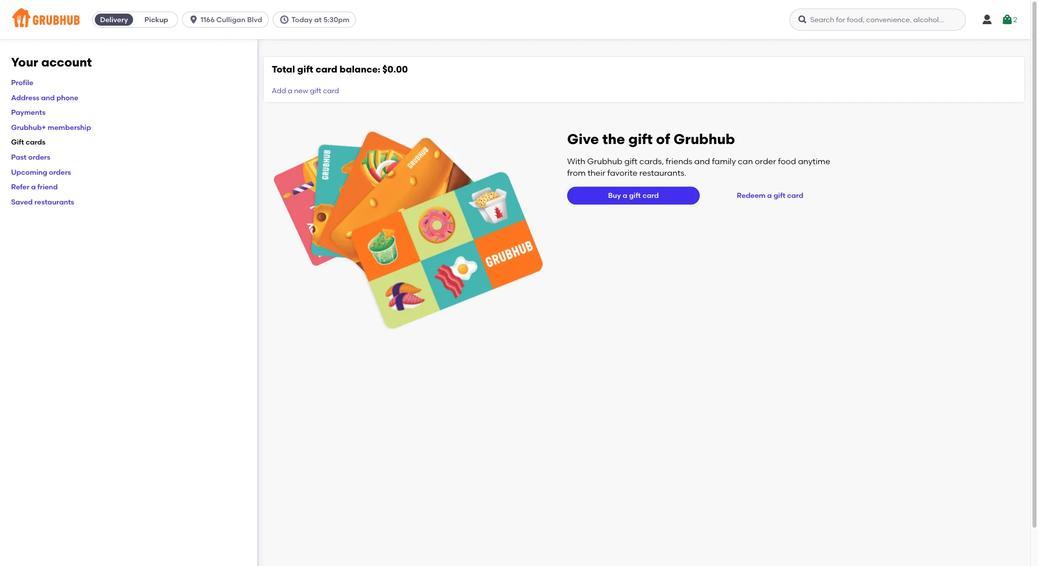 Task type: vqa. For each thing, say whether or not it's contained in the screenshot.
their
yes



Task type: describe. For each thing, give the bounding box(es) containing it.
orders for upcoming orders
[[49, 168, 71, 176]]

today at 5:30pm
[[291, 15, 350, 24]]

past orders
[[11, 153, 50, 161]]

address and phone
[[11, 93, 78, 102]]

gift cards
[[11, 138, 45, 147]]

friend
[[37, 183, 58, 191]]

pickup
[[145, 15, 168, 24]]

1166 culligan blvd
[[201, 15, 262, 24]]

with grubhub gift cards, friends and family can order food anytime from their favorite restaurants.
[[567, 157, 831, 178]]

your account
[[11, 55, 92, 70]]

gift cards link
[[11, 138, 45, 147]]

2
[[1014, 15, 1018, 24]]

svg image for 2
[[1002, 14, 1014, 26]]

new
[[294, 87, 308, 95]]

saved
[[11, 198, 33, 206]]

their
[[588, 168, 606, 178]]

$0.00
[[383, 64, 408, 75]]

card up add a new gift card
[[316, 64, 337, 75]]

blvd
[[247, 15, 262, 24]]

gift for give the gift of grubhub
[[629, 131, 653, 147]]

buy
[[608, 191, 621, 200]]

family
[[712, 157, 736, 167]]

grubhub+ membership
[[11, 123, 91, 132]]

anytime
[[798, 157, 831, 167]]

restaurants
[[34, 198, 74, 206]]

saved restaurants
[[11, 198, 74, 206]]

give the gift of grubhub
[[567, 131, 735, 147]]

can
[[738, 157, 753, 167]]

total gift card balance: $0.00
[[272, 64, 408, 75]]

main navigation navigation
[[0, 0, 1031, 39]]

gift card image
[[274, 130, 543, 331]]

5:30pm
[[323, 15, 350, 24]]

buy a gift card
[[608, 191, 659, 200]]

gift for with grubhub gift cards, friends and family can order food anytime from their favorite restaurants.
[[625, 157, 638, 167]]

1166
[[201, 15, 215, 24]]

with
[[567, 157, 585, 167]]

give
[[567, 131, 599, 147]]

your
[[11, 55, 38, 70]]

total
[[272, 64, 295, 75]]

a for add
[[288, 87, 292, 95]]

gift for buy a gift card
[[629, 191, 641, 200]]

upcoming
[[11, 168, 47, 176]]

food
[[778, 157, 796, 167]]

gift up add a new gift card
[[297, 64, 313, 75]]

redeem a gift card button
[[733, 187, 808, 205]]

pickup button
[[135, 12, 178, 28]]

balance:
[[340, 64, 381, 75]]

delivery
[[100, 15, 128, 24]]

today at 5:30pm button
[[273, 12, 360, 28]]

delivery button
[[93, 12, 135, 28]]



Task type: locate. For each thing, give the bounding box(es) containing it.
order
[[755, 157, 776, 167]]

cards,
[[640, 157, 664, 167]]

a for buy
[[623, 191, 628, 200]]

gift inside 'link'
[[629, 191, 641, 200]]

the
[[603, 131, 625, 147]]

1 vertical spatial orders
[[49, 168, 71, 176]]

1 vertical spatial grubhub
[[587, 157, 623, 167]]

gift up favorite
[[625, 157, 638, 167]]

redeem
[[737, 191, 766, 200]]

a right redeem
[[767, 191, 772, 200]]

payments link
[[11, 108, 46, 117]]

restaurants.
[[640, 168, 687, 178]]

card
[[316, 64, 337, 75], [323, 87, 339, 95], [643, 191, 659, 200], [787, 191, 804, 200]]

0 vertical spatial orders
[[28, 153, 50, 161]]

svg image inside 2 button
[[1002, 14, 1014, 26]]

1 horizontal spatial and
[[695, 157, 710, 167]]

gift right redeem
[[774, 191, 786, 200]]

cards
[[26, 138, 45, 147]]

and inside with grubhub gift cards, friends and family can order food anytime from their favorite restaurants.
[[695, 157, 710, 167]]

grubhub
[[674, 131, 735, 147], [587, 157, 623, 167]]

1 horizontal spatial grubhub
[[674, 131, 735, 147]]

a for refer
[[31, 183, 36, 191]]

orders up 'upcoming orders'
[[28, 153, 50, 161]]

0 horizontal spatial grubhub
[[587, 157, 623, 167]]

gift
[[11, 138, 24, 147]]

from
[[567, 168, 586, 178]]

today
[[291, 15, 313, 24]]

a left new
[[288, 87, 292, 95]]

card down restaurants.
[[643, 191, 659, 200]]

card down food
[[787, 191, 804, 200]]

1 horizontal spatial svg image
[[981, 14, 993, 26]]

grubhub inside with grubhub gift cards, friends and family can order food anytime from their favorite restaurants.
[[587, 157, 623, 167]]

card inside 'link'
[[643, 191, 659, 200]]

refer a friend
[[11, 183, 58, 191]]

and
[[41, 93, 55, 102], [695, 157, 710, 167]]

1 horizontal spatial svg image
[[798, 15, 808, 25]]

account
[[41, 55, 92, 70]]

1 vertical spatial and
[[695, 157, 710, 167]]

2 horizontal spatial svg image
[[1002, 14, 1014, 26]]

orders up friend
[[49, 168, 71, 176]]

orders for past orders
[[28, 153, 50, 161]]

gift left of
[[629, 131, 653, 147]]

grubhub+
[[11, 123, 46, 132]]

phone
[[56, 93, 78, 102]]

svg image inside 1166 culligan blvd "button"
[[189, 15, 199, 25]]

a inside 'link'
[[623, 191, 628, 200]]

card down "total gift card balance: $0.00"
[[323, 87, 339, 95]]

past
[[11, 153, 27, 161]]

orders
[[28, 153, 50, 161], [49, 168, 71, 176]]

grubhub+ membership link
[[11, 123, 91, 132]]

gift inside with grubhub gift cards, friends and family can order food anytime from their favorite restaurants.
[[625, 157, 638, 167]]

add a new gift card
[[272, 87, 339, 95]]

a right refer
[[31, 183, 36, 191]]

svg image left today
[[279, 15, 289, 25]]

and left family
[[695, 157, 710, 167]]

gift right buy
[[629, 191, 641, 200]]

Search for food, convenience, alcohol... search field
[[790, 9, 966, 31]]

friends
[[666, 157, 693, 167]]

profile
[[11, 78, 33, 87]]

gift right new
[[310, 87, 321, 95]]

past orders link
[[11, 153, 50, 161]]

favorite
[[608, 168, 638, 178]]

address
[[11, 93, 39, 102]]

card inside button
[[787, 191, 804, 200]]

upcoming orders
[[11, 168, 71, 176]]

redeem a gift card
[[737, 191, 804, 200]]

grubhub up with grubhub gift cards, friends and family can order food anytime from their favorite restaurants.
[[674, 131, 735, 147]]

svg image inside "today at 5:30pm" button
[[279, 15, 289, 25]]

profile link
[[11, 78, 33, 87]]

0 vertical spatial and
[[41, 93, 55, 102]]

gift
[[297, 64, 313, 75], [310, 87, 321, 95], [629, 131, 653, 147], [625, 157, 638, 167], [629, 191, 641, 200], [774, 191, 786, 200]]

a inside button
[[767, 191, 772, 200]]

gift inside button
[[774, 191, 786, 200]]

a right buy
[[623, 191, 628, 200]]

of
[[656, 131, 670, 147]]

0 horizontal spatial svg image
[[189, 15, 199, 25]]

and left phone
[[41, 93, 55, 102]]

membership
[[48, 123, 91, 132]]

gift for redeem a gift card
[[774, 191, 786, 200]]

a for redeem
[[767, 191, 772, 200]]

upcoming orders link
[[11, 168, 71, 176]]

0 horizontal spatial and
[[41, 93, 55, 102]]

at
[[314, 15, 322, 24]]

buy a gift card link
[[567, 187, 700, 205]]

svg image
[[1002, 14, 1014, 26], [189, 15, 199, 25], [798, 15, 808, 25]]

culligan
[[216, 15, 246, 24]]

svg image
[[981, 14, 993, 26], [279, 15, 289, 25]]

add
[[272, 87, 286, 95]]

0 vertical spatial grubhub
[[674, 131, 735, 147]]

1166 culligan blvd button
[[182, 12, 273, 28]]

refer
[[11, 183, 29, 191]]

svg image left 2 button
[[981, 14, 993, 26]]

payments
[[11, 108, 46, 117]]

2 button
[[1002, 11, 1018, 29]]

grubhub up their
[[587, 157, 623, 167]]

svg image for 1166 culligan blvd
[[189, 15, 199, 25]]

0 horizontal spatial svg image
[[279, 15, 289, 25]]

address and phone link
[[11, 93, 78, 102]]

a
[[288, 87, 292, 95], [31, 183, 36, 191], [623, 191, 628, 200], [767, 191, 772, 200]]

refer a friend link
[[11, 183, 58, 191]]

saved restaurants link
[[11, 198, 74, 206]]



